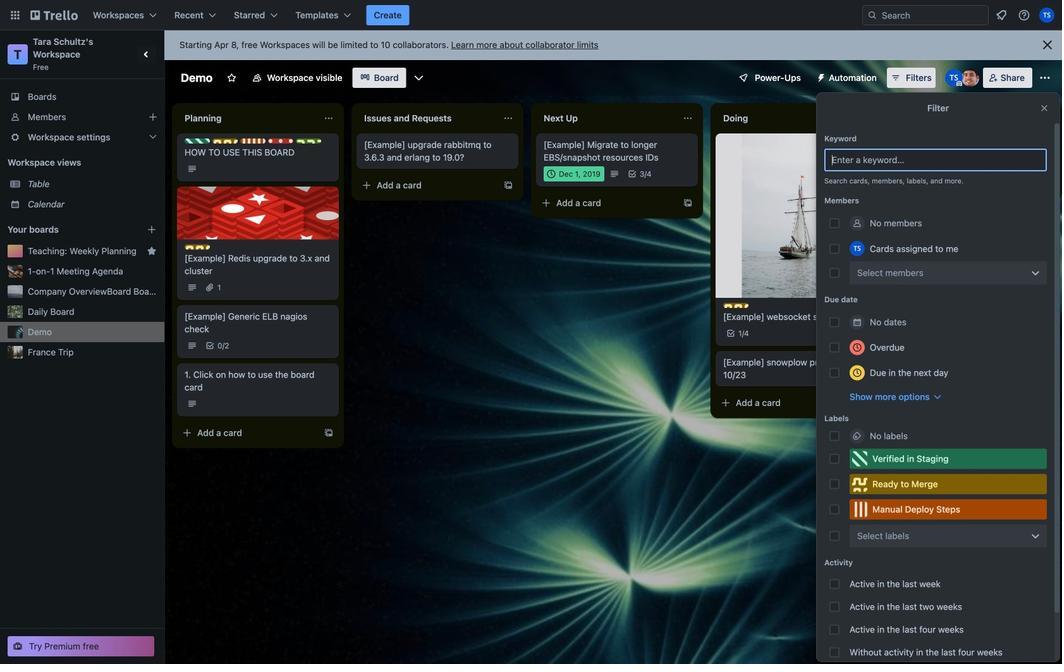 Task type: describe. For each thing, give the bounding box(es) containing it.
open information menu image
[[1018, 9, 1031, 22]]

primary element
[[0, 0, 1062, 30]]

Enter a keyword… text field
[[825, 149, 1047, 171]]

this member is an admin of this board. image
[[957, 81, 962, 87]]

workspace navigation collapse icon image
[[138, 46, 156, 63]]

0 vertical spatial create from template… image
[[503, 180, 514, 190]]

1 vertical spatial create from template… image
[[324, 428, 334, 438]]

0 vertical spatial james peterson (jamespeterson93) image
[[962, 69, 979, 87]]

starred icon image
[[147, 246, 157, 256]]

1 vertical spatial james peterson (jamespeterson93) image
[[858, 326, 873, 341]]

1 vertical spatial color: orange, title: "manual deploy steps" element
[[850, 499, 1047, 520]]

1 vertical spatial create from template… image
[[863, 398, 873, 408]]

add board image
[[147, 225, 157, 235]]

star or unstar board image
[[227, 73, 237, 83]]

0 vertical spatial tara schultz (taraschultz7) image
[[945, 69, 963, 87]]



Task type: vqa. For each thing, say whether or not it's contained in the screenshot.
moved
no



Task type: locate. For each thing, give the bounding box(es) containing it.
0 horizontal spatial color: orange, title: "manual deploy steps" element
[[240, 139, 266, 144]]

Search field
[[863, 5, 989, 25]]

None text field
[[536, 108, 678, 128]]

1 horizontal spatial create from template… image
[[683, 198, 693, 208]]

0 notifications image
[[994, 8, 1009, 23]]

None checkbox
[[544, 166, 605, 182]]

0 horizontal spatial james peterson (jamespeterson93) image
[[858, 326, 873, 341]]

1 horizontal spatial color: orange, title: "manual deploy steps" element
[[850, 499, 1047, 520]]

1 horizontal spatial create from template… image
[[863, 398, 873, 408]]

0 horizontal spatial create from template… image
[[324, 428, 334, 438]]

color: yellow, title: "ready to merge" element
[[212, 139, 238, 144], [185, 244, 210, 249], [723, 303, 749, 308], [850, 474, 1047, 494]]

color: green, title: "verified in staging" element
[[185, 139, 210, 144], [850, 449, 1047, 469]]

search image
[[868, 10, 878, 20]]

sm image
[[811, 68, 829, 85]]

None text field
[[177, 108, 319, 128], [357, 108, 498, 128], [716, 108, 858, 128], [177, 108, 319, 128], [357, 108, 498, 128], [716, 108, 858, 128]]

0 horizontal spatial tara schultz (taraschultz7) image
[[850, 241, 865, 256]]

customize views image
[[413, 71, 425, 84]]

tara schultz (taraschultz7) image
[[945, 69, 963, 87], [850, 241, 865, 256]]

tara schultz (taraschultz7) image
[[1040, 8, 1055, 23]]

1 vertical spatial tara schultz (taraschultz7) image
[[850, 241, 865, 256]]

color: lime, title: "secrets" element
[[296, 139, 321, 144]]

0 vertical spatial color: orange, title: "manual deploy steps" element
[[240, 139, 266, 144]]

0 horizontal spatial create from template… image
[[503, 180, 514, 190]]

create from template… image
[[503, 180, 514, 190], [863, 398, 873, 408]]

1 horizontal spatial james peterson (jamespeterson93) image
[[962, 69, 979, 87]]

1 vertical spatial color: green, title: "verified in staging" element
[[850, 449, 1047, 469]]

Board name text field
[[175, 68, 219, 88]]

your boards with 6 items element
[[8, 222, 128, 237]]

0 horizontal spatial color: green, title: "verified in staging" element
[[185, 139, 210, 144]]

show menu image
[[1039, 71, 1052, 84]]

color: red, title: "unshippable!" element
[[268, 139, 293, 144]]

1 horizontal spatial tara schultz (taraschultz7) image
[[945, 69, 963, 87]]

color: orange, title: "manual deploy steps" element
[[240, 139, 266, 144], [850, 499, 1047, 520]]

0 vertical spatial create from template… image
[[683, 198, 693, 208]]

james peterson (jamespeterson93) image
[[962, 69, 979, 87], [858, 326, 873, 341]]

1 horizontal spatial color: green, title: "verified in staging" element
[[850, 449, 1047, 469]]

0 vertical spatial color: green, title: "verified in staging" element
[[185, 139, 210, 144]]

close popover image
[[1040, 103, 1050, 113]]

back to home image
[[30, 5, 78, 25]]

create from template… image
[[683, 198, 693, 208], [324, 428, 334, 438]]



